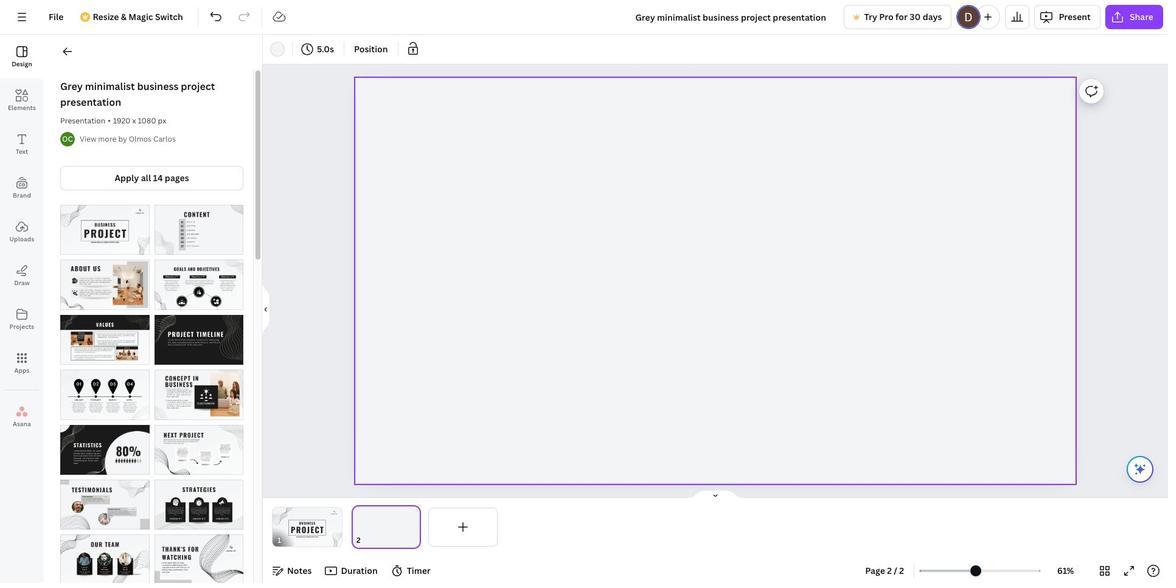 Task type: locate. For each thing, give the bounding box(es) containing it.
quick actions image
[[1133, 462, 1148, 477]]

1 grey minimalist business project presentation element from the left
[[60, 205, 149, 255]]

hide pages image
[[686, 490, 745, 500]]

side panel tab list
[[0, 35, 44, 439]]

grey minimalist business project presentation image
[[60, 205, 149, 255], [154, 205, 243, 255], [60, 260, 149, 310], [154, 260, 243, 310], [60, 315, 149, 365], [154, 315, 243, 365], [60, 370, 149, 420], [154, 370, 243, 420], [60, 425, 149, 475], [154, 425, 243, 475], [60, 480, 149, 530], [154, 480, 243, 530], [60, 535, 149, 584], [154, 535, 243, 584]]

Zoom button
[[1046, 562, 1085, 581]]

1 horizontal spatial grey minimalist business project presentation element
[[154, 205, 243, 255]]

0 horizontal spatial grey minimalist business project presentation element
[[60, 205, 149, 255]]

Page title text field
[[366, 535, 371, 547]]

#f2f4f5 image
[[270, 42, 285, 57], [270, 42, 285, 57]]

page 2 image
[[352, 508, 421, 547]]

hide image
[[262, 280, 270, 338]]

grey minimalist business project presentation element
[[60, 205, 149, 255], [154, 205, 243, 255]]



Task type: vqa. For each thing, say whether or not it's contained in the screenshot.
"Team 1" element at the top right
no



Task type: describe. For each thing, give the bounding box(es) containing it.
olmos carlos image
[[60, 132, 75, 147]]

olmos carlos element
[[60, 132, 75, 147]]

Design title text field
[[626, 5, 839, 29]]

2 grey minimalist business project presentation element from the left
[[154, 205, 243, 255]]

main menu bar
[[0, 0, 1168, 35]]



